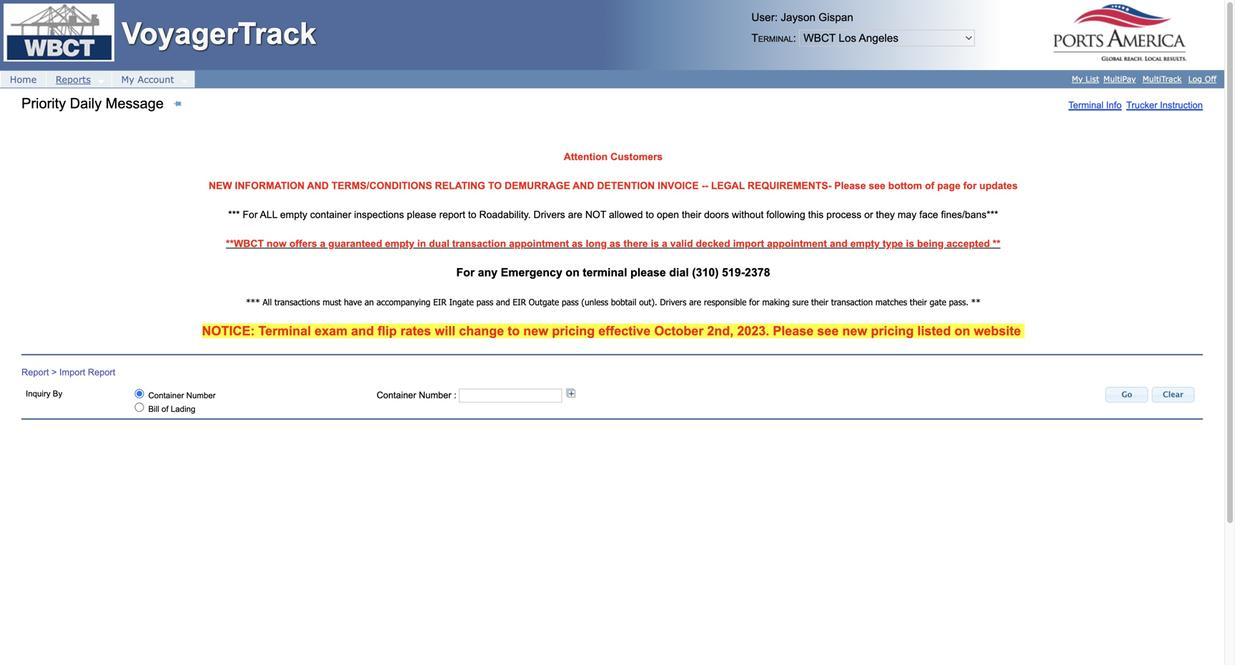 Task type: vqa. For each thing, say whether or not it's contained in the screenshot.
( related to In Progress ( 10/12/2023 6:00 PM )
no



Task type: describe. For each thing, give the bounding box(es) containing it.
an
[[365, 297, 374, 307]]

emergency
[[501, 266, 563, 279]]

1 horizontal spatial please
[[631, 266, 666, 279]]

2nd,
[[707, 324, 734, 338]]

1 new from the left
[[524, 324, 549, 338]]

my account link
[[111, 71, 195, 88]]

1 - from the left
[[702, 180, 705, 191]]

information
[[235, 180, 305, 191]]

0 horizontal spatial empty
[[280, 209, 307, 220]]

2 a from the left
[[662, 238, 668, 249]]

dual
[[429, 238, 450, 249]]

1 horizontal spatial empty
[[385, 238, 415, 249]]

home
[[10, 74, 37, 85]]

go
[[1122, 390, 1133, 399]]

priority
[[21, 95, 66, 111]]

1 vertical spatial drivers
[[660, 297, 687, 307]]

:
[[454, 390, 457, 400]]

instruction
[[1161, 100, 1203, 111]]

inspections
[[354, 209, 404, 220]]

bobtail
[[611, 297, 637, 307]]

container for container number
[[148, 391, 184, 400]]

daily
[[70, 95, 102, 111]]

rates
[[401, 324, 431, 338]]

offers
[[289, 238, 317, 249]]

new
[[209, 180, 232, 191]]

accompanying
[[377, 297, 431, 307]]

reports link
[[46, 71, 111, 88]]

1 and from the left
[[307, 180, 329, 191]]

terminal info
[[1069, 100, 1122, 111]]

new information and terms/conditions relating to demurrage and detention invoice -- legal requirements- please see bottom of page for updates
[[209, 180, 1018, 191]]

(unless
[[582, 297, 609, 307]]

transactions
[[275, 297, 320, 307]]

customers
[[611, 151, 663, 162]]

2 report from the left
[[88, 367, 115, 377]]

report
[[439, 209, 466, 220]]

making
[[763, 297, 790, 307]]

2 pass from the left
[[562, 297, 579, 307]]

bill of lading
[[146, 404, 196, 414]]

all
[[260, 209, 277, 220]]

gate
[[930, 297, 947, 307]]

roadability.
[[479, 209, 531, 220]]

1 a from the left
[[320, 238, 326, 249]]

report >     import report
[[21, 367, 115, 377]]

container for container number :
[[377, 390, 416, 400]]

attention customers
[[564, 151, 663, 162]]

multipay
[[1104, 74, 1137, 84]]

now
[[267, 238, 287, 249]]

*** all transactions must have an accompanying eir ingate pass and eir outgate pass (unless bobtail out). drivers are responsible for making sure their transaction matches their gate pass. **
[[246, 297, 981, 307]]

type
[[883, 238, 904, 249]]

in
[[417, 238, 426, 249]]

flip
[[378, 324, 397, 338]]

detention
[[597, 180, 655, 191]]

my list link
[[1070, 74, 1102, 84]]

*** for all empty container inspections please report to roadability. drivers are not allowed to open their doors without following this process or they may face fines/bans***
[[228, 209, 999, 220]]

1 horizontal spatial on
[[955, 324, 971, 338]]

0 vertical spatial of
[[925, 180, 935, 191]]

0 horizontal spatial please
[[773, 324, 814, 338]]

decked
[[696, 238, 731, 249]]

log off link
[[1187, 74, 1219, 84]]

0 vertical spatial transaction
[[452, 238, 506, 249]]

number for container number :
[[419, 390, 452, 400]]

terminal:
[[752, 32, 800, 44]]

invoice
[[658, 180, 699, 191]]

0 vertical spatial on
[[566, 266, 580, 279]]

container
[[310, 209, 351, 220]]

519-
[[722, 266, 745, 279]]

out).
[[639, 297, 658, 307]]

number for container number
[[186, 391, 216, 400]]

as there
[[610, 238, 648, 249]]

sure
[[793, 297, 809, 307]]

0 horizontal spatial please
[[407, 209, 437, 220]]

2 horizontal spatial empty
[[851, 238, 880, 249]]

import
[[59, 367, 85, 377]]

1 horizontal spatial terminal
[[1069, 100, 1104, 111]]

container number :
[[377, 390, 459, 400]]

bottom
[[889, 180, 923, 191]]

lading
[[171, 404, 196, 414]]

2023.
[[737, 324, 770, 338]]

*** for *** all transactions must have an accompanying eir ingate pass and eir outgate pass (unless bobtail out). drivers are responsible for making sure their transaction matches their gate pass. **
[[246, 297, 260, 307]]

by
[[53, 389, 62, 398]]

responsible
[[704, 297, 747, 307]]

reports
[[56, 74, 91, 85]]

not
[[586, 209, 606, 220]]

jayson
[[781, 11, 816, 24]]

change
[[459, 324, 504, 338]]

pass.
[[949, 297, 969, 307]]

go button
[[1106, 387, 1149, 403]]

0 vertical spatial drivers
[[534, 209, 565, 220]]

2378
[[745, 266, 771, 279]]

terms/conditions
[[332, 180, 432, 191]]

open
[[657, 209, 679, 220]]

valid
[[671, 238, 693, 249]]

will
[[435, 324, 456, 338]]

notice:
[[202, 324, 255, 338]]

requirements-
[[748, 180, 832, 191]]

updates
[[980, 180, 1018, 191]]

terminal info link
[[1069, 95, 1122, 112]]

1 is from the left
[[651, 238, 659, 249]]

2 vertical spatial and
[[351, 324, 374, 338]]

import
[[733, 238, 765, 249]]

for any emergency on terminal please dial (310) 519-2378
[[456, 266, 771, 279]]

as
[[572, 238, 583, 249]]

my for my account
[[121, 74, 134, 85]]

1 horizontal spatial for
[[964, 180, 977, 191]]

>
[[51, 367, 57, 377]]

clear
[[1163, 390, 1184, 399]]

1 pricing from the left
[[552, 324, 595, 338]]

0 vertical spatial **
[[993, 238, 1001, 249]]



Task type: locate. For each thing, give the bounding box(es) containing it.
0 horizontal spatial new
[[524, 324, 549, 338]]

account
[[138, 74, 174, 85]]

report left >
[[21, 367, 49, 377]]

0 horizontal spatial for
[[750, 297, 760, 307]]

appointment up emergency
[[509, 238, 569, 249]]

0 horizontal spatial report
[[21, 367, 49, 377]]

and left flip
[[351, 324, 374, 338]]

terminal
[[583, 266, 628, 279]]

terminal down 'transactions'
[[258, 324, 311, 338]]

inquiry
[[26, 389, 50, 398]]

container number
[[146, 391, 216, 400]]

1 vertical spatial transaction
[[832, 297, 873, 307]]

on down as
[[566, 266, 580, 279]]

1 pass from the left
[[477, 297, 494, 307]]

all
[[263, 297, 272, 307]]

0 horizontal spatial of
[[162, 404, 169, 414]]

0 horizontal spatial and
[[351, 324, 374, 338]]

1 vertical spatial **
[[972, 297, 981, 307]]

0 vertical spatial ***
[[228, 209, 240, 220]]

0 horizontal spatial see
[[818, 324, 839, 338]]

0 horizontal spatial pricing
[[552, 324, 595, 338]]

0 vertical spatial and
[[830, 238, 848, 249]]

0 vertical spatial see
[[869, 180, 886, 191]]

1 vertical spatial for
[[456, 266, 475, 279]]

1 horizontal spatial new
[[843, 324, 868, 338]]

0 horizontal spatial pass
[[477, 297, 494, 307]]

empty left type
[[851, 238, 880, 249]]

list
[[1086, 74, 1100, 84]]

number left :
[[419, 390, 452, 400]]

pricing
[[552, 324, 595, 338], [871, 324, 914, 338]]

is
[[651, 238, 659, 249], [906, 238, 915, 249]]

pass right ingate at the top left of page
[[477, 297, 494, 307]]

container up bill of lading
[[148, 391, 184, 400]]

message
[[106, 95, 164, 111]]

2 horizontal spatial their
[[910, 297, 927, 307]]

gispan
[[819, 11, 854, 24]]

1 horizontal spatial and
[[573, 180, 595, 191]]

fines/bans***
[[941, 209, 999, 220]]

of right bill
[[162, 404, 169, 414]]

my list multipay multitrack log off
[[1072, 74, 1217, 84]]

empty
[[280, 209, 307, 220], [385, 238, 415, 249], [851, 238, 880, 249]]

a
[[320, 238, 326, 249], [662, 238, 668, 249]]

pricing down matches
[[871, 324, 914, 338]]

pricing down (unless
[[552, 324, 595, 338]]

outgate
[[529, 297, 559, 307]]

off
[[1205, 74, 1217, 84]]

guaranteed
[[328, 238, 382, 249]]

transaction left matches
[[832, 297, 873, 307]]

matches
[[876, 297, 908, 307]]

1 vertical spatial and
[[496, 297, 510, 307]]

0 horizontal spatial **
[[972, 297, 981, 307]]

and down process
[[830, 238, 848, 249]]

0 horizontal spatial to
[[468, 209, 477, 220]]

and
[[830, 238, 848, 249], [496, 297, 510, 307], [351, 324, 374, 338]]

1 horizontal spatial pass
[[562, 297, 579, 307]]

1 vertical spatial for
[[750, 297, 760, 307]]

eir left outgate
[[513, 297, 526, 307]]

please down sure
[[773, 324, 814, 338]]

drivers right the out).
[[660, 297, 687, 307]]

0 horizontal spatial container
[[148, 391, 184, 400]]

None radio
[[135, 403, 144, 412]]

1 horizontal spatial ***
[[246, 297, 260, 307]]

1 horizontal spatial report
[[88, 367, 115, 377]]

ingate
[[449, 297, 474, 307]]

website
[[974, 324, 1021, 338]]

report right import
[[88, 367, 115, 377]]

a right offers
[[320, 238, 326, 249]]

1 vertical spatial please
[[773, 324, 814, 338]]

1 horizontal spatial **
[[993, 238, 1001, 249]]

is right as there
[[651, 238, 659, 249]]

0 vertical spatial for
[[964, 180, 977, 191]]

my for my list multipay multitrack log off
[[1072, 74, 1083, 84]]

notice: terminal exam and flip rates will change to new pricing effective october 2nd, 2023. please see new pricing listed on website
[[202, 324, 1025, 338]]

0 vertical spatial please
[[835, 180, 866, 191]]

0 vertical spatial are
[[568, 209, 583, 220]]

2 - from the left
[[705, 180, 709, 191]]

to for pricing
[[508, 324, 520, 338]]

1 horizontal spatial their
[[812, 297, 829, 307]]

None text field
[[459, 389, 562, 403]]

their right sure
[[812, 297, 829, 307]]

1 vertical spatial on
[[955, 324, 971, 338]]

**wbct
[[226, 238, 264, 249]]

0 horizontal spatial my
[[121, 74, 134, 85]]

please up the out).
[[631, 266, 666, 279]]

1 horizontal spatial appointment
[[767, 238, 827, 249]]

please
[[835, 180, 866, 191], [773, 324, 814, 338]]

and down attention at the top left of the page
[[573, 180, 595, 191]]

eir left ingate at the top left of page
[[433, 297, 447, 307]]

on
[[566, 266, 580, 279], [955, 324, 971, 338]]

user: jayson gispan
[[752, 11, 854, 24]]

please up process
[[835, 180, 866, 191]]

new
[[524, 324, 549, 338], [843, 324, 868, 338]]

multipay link
[[1102, 74, 1139, 84]]

my account
[[121, 74, 174, 85]]

listed
[[918, 324, 951, 338]]

2 eir from the left
[[513, 297, 526, 307]]

** right pass.
[[972, 297, 981, 307]]

1 vertical spatial of
[[162, 404, 169, 414]]

trucker instruction link
[[1122, 95, 1203, 112]]

0 horizontal spatial and
[[307, 180, 329, 191]]

1 vertical spatial see
[[818, 324, 839, 338]]

*** for *** for all empty container inspections please report to roadability. drivers are not allowed to open their doors without following this process or they may face fines/bans***
[[228, 209, 240, 220]]

1 report from the left
[[21, 367, 49, 377]]

to
[[468, 209, 477, 220], [646, 209, 654, 220], [508, 324, 520, 338]]

to right change
[[508, 324, 520, 338]]

0 vertical spatial for
[[243, 209, 258, 220]]

legal
[[711, 180, 745, 191]]

terminal down my list link
[[1069, 100, 1104, 111]]

0 horizontal spatial their
[[682, 209, 702, 220]]

2 horizontal spatial and
[[830, 238, 848, 249]]

1 horizontal spatial please
[[835, 180, 866, 191]]

1 horizontal spatial to
[[508, 324, 520, 338]]

info
[[1107, 100, 1122, 111]]

2 pricing from the left
[[871, 324, 914, 338]]

to for drivers
[[468, 209, 477, 220]]

are left not
[[568, 209, 583, 220]]

1 horizontal spatial eir
[[513, 297, 526, 307]]

1 eir from the left
[[433, 297, 447, 307]]

0 vertical spatial please
[[407, 209, 437, 220]]

and down 'any'
[[496, 297, 510, 307]]

empty left "in"
[[385, 238, 415, 249]]

*** up **wbct on the top
[[228, 209, 240, 220]]

bill
[[148, 404, 159, 414]]

being
[[918, 238, 944, 249]]

long
[[586, 238, 607, 249]]

1 horizontal spatial and
[[496, 297, 510, 307]]

container left :
[[377, 390, 416, 400]]

1 horizontal spatial pricing
[[871, 324, 914, 338]]

their
[[682, 209, 702, 220], [812, 297, 829, 307], [910, 297, 927, 307]]

1 horizontal spatial see
[[869, 180, 886, 191]]

face
[[920, 209, 939, 220]]

following
[[767, 209, 806, 220]]

home link
[[0, 71, 46, 88]]

-
[[702, 180, 705, 191], [705, 180, 709, 191]]

page
[[938, 180, 961, 191]]

is right type
[[906, 238, 915, 249]]

1 horizontal spatial my
[[1072, 74, 1083, 84]]

0 horizontal spatial terminal
[[258, 324, 311, 338]]

0 horizontal spatial for
[[243, 209, 258, 220]]

0 horizontal spatial drivers
[[534, 209, 565, 220]]

transaction up 'any'
[[452, 238, 506, 249]]

0 horizontal spatial eir
[[433, 297, 447, 307]]

trucker
[[1127, 100, 1158, 111]]

their left gate
[[910, 297, 927, 307]]

empty right all at the left top
[[280, 209, 307, 220]]

1 horizontal spatial transaction
[[832, 297, 873, 307]]

for left 'any'
[[456, 266, 475, 279]]

1 vertical spatial ***
[[246, 297, 260, 307]]

0 horizontal spatial transaction
[[452, 238, 506, 249]]

for left all at the left top
[[243, 209, 258, 220]]

their right the open
[[682, 209, 702, 220]]

voyagertrack
[[122, 17, 317, 50]]

without
[[732, 209, 764, 220]]

to right report
[[468, 209, 477, 220]]

2 horizontal spatial to
[[646, 209, 654, 220]]

my
[[121, 74, 134, 85], [1072, 74, 1083, 84]]

are left responsible
[[690, 297, 702, 307]]

and up container
[[307, 180, 329, 191]]

0 horizontal spatial number
[[186, 391, 216, 400]]

please up "in"
[[407, 209, 437, 220]]

number up the 'lading'
[[186, 391, 216, 400]]

1 horizontal spatial a
[[662, 238, 668, 249]]

priority daily message
[[21, 95, 172, 111]]

inquiry by
[[26, 389, 62, 398]]

1 horizontal spatial drivers
[[660, 297, 687, 307]]

for
[[964, 180, 977, 191], [750, 297, 760, 307]]

1 horizontal spatial for
[[456, 266, 475, 279]]

on right listed
[[955, 324, 971, 338]]

1 appointment from the left
[[509, 238, 569, 249]]

a left valid on the top
[[662, 238, 668, 249]]

my up the message at the left of page
[[121, 74, 134, 85]]

2 is from the left
[[906, 238, 915, 249]]

1 horizontal spatial container
[[377, 390, 416, 400]]

any
[[478, 266, 498, 279]]

** right accepted
[[993, 238, 1001, 249]]

0 horizontal spatial on
[[566, 266, 580, 279]]

0 horizontal spatial ***
[[228, 209, 240, 220]]

relating
[[435, 180, 486, 191]]

2 and from the left
[[573, 180, 595, 191]]

trucker instruction
[[1127, 100, 1203, 111]]

1 vertical spatial are
[[690, 297, 702, 307]]

user:
[[752, 11, 778, 24]]

for left making
[[750, 297, 760, 307]]

1 horizontal spatial of
[[925, 180, 935, 191]]

0 horizontal spatial appointment
[[509, 238, 569, 249]]

**
[[993, 238, 1001, 249], [972, 297, 981, 307]]

1 horizontal spatial is
[[906, 238, 915, 249]]

for right "page"
[[964, 180, 977, 191]]

0 horizontal spatial are
[[568, 209, 583, 220]]

terminal
[[1069, 100, 1104, 111], [258, 324, 311, 338]]

(310)
[[692, 266, 719, 279]]

must
[[323, 297, 341, 307]]

1 vertical spatial please
[[631, 266, 666, 279]]

they
[[876, 209, 895, 220]]

*** left all
[[246, 297, 260, 307]]

my left list
[[1072, 74, 1083, 84]]

container
[[377, 390, 416, 400], [148, 391, 184, 400]]

0 horizontal spatial is
[[651, 238, 659, 249]]

pass left (unless
[[562, 297, 579, 307]]

appointment down the following
[[767, 238, 827, 249]]

1 horizontal spatial number
[[419, 390, 452, 400]]

to left the open
[[646, 209, 654, 220]]

of left "page"
[[925, 180, 935, 191]]

1 horizontal spatial are
[[690, 297, 702, 307]]

2 new from the left
[[843, 324, 868, 338]]

1 vertical spatial terminal
[[258, 324, 311, 338]]

None radio
[[135, 389, 144, 398]]

multitrack
[[1143, 74, 1182, 84]]

dial
[[669, 266, 689, 279]]

0 vertical spatial terminal
[[1069, 100, 1104, 111]]

doors
[[704, 209, 729, 220]]

drivers down demurrage at top left
[[534, 209, 565, 220]]

accepted
[[947, 238, 990, 249]]

multitrack link
[[1141, 74, 1185, 84]]

2 appointment from the left
[[767, 238, 827, 249]]

october
[[655, 324, 704, 338]]

of
[[925, 180, 935, 191], [162, 404, 169, 414]]

0 horizontal spatial a
[[320, 238, 326, 249]]



